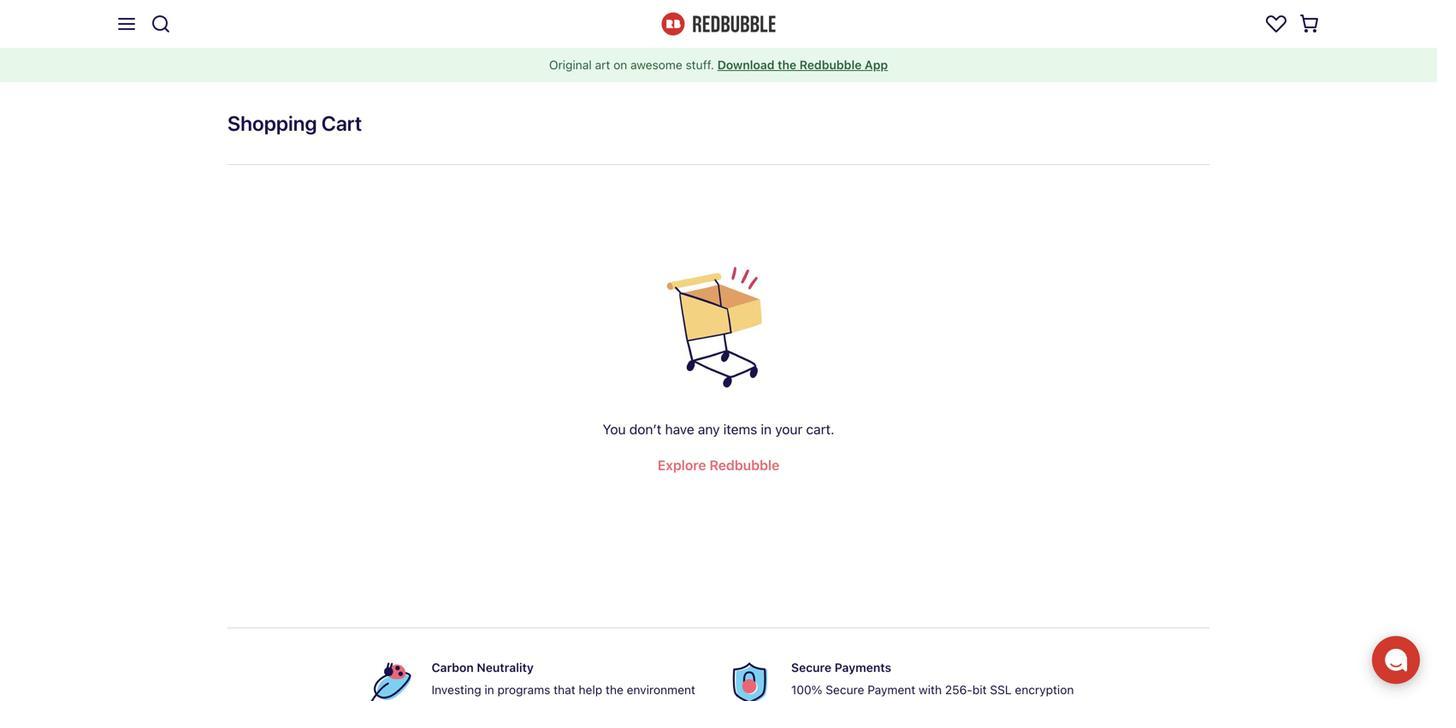 Task type: vqa. For each thing, say whether or not it's contained in the screenshot.
Original
yes



Task type: locate. For each thing, give the bounding box(es) containing it.
you
[[603, 421, 626, 438]]

secure up 100%
[[791, 661, 832, 675]]

cart
[[321, 111, 362, 135]]

items
[[723, 421, 757, 438]]

don't
[[629, 421, 662, 438]]

in down neutrality
[[485, 683, 494, 697]]

secure down payments
[[826, 683, 864, 697]]

redbubble logo image
[[662, 12, 775, 36]]

with
[[919, 683, 942, 697]]

secure payments image
[[730, 663, 771, 701]]

original
[[549, 58, 592, 72]]

100%
[[791, 683, 822, 697]]

in
[[761, 421, 772, 438], [485, 683, 494, 697]]

the
[[778, 58, 796, 72], [606, 683, 624, 697]]

payments
[[835, 661, 891, 675]]

redbubble
[[800, 58, 862, 72], [710, 457, 780, 473]]

investing
[[432, 683, 481, 697]]

payment
[[868, 683, 916, 697]]

1 horizontal spatial redbubble
[[800, 58, 862, 72]]

in inside carbon neutrality investing in programs that help the environment
[[485, 683, 494, 697]]

secure
[[791, 661, 832, 675], [826, 683, 864, 697]]

redbubble down items
[[710, 457, 780, 473]]

environment
[[627, 683, 695, 697]]

redbubble left app
[[800, 58, 862, 72]]

empty cart image
[[659, 253, 778, 405]]

neutrality
[[477, 661, 534, 675]]

0 vertical spatial redbubble
[[800, 58, 862, 72]]

1 vertical spatial redbubble
[[710, 457, 780, 473]]

0 horizontal spatial redbubble
[[710, 457, 780, 473]]

1 horizontal spatial in
[[761, 421, 772, 438]]

open chat image
[[1384, 648, 1408, 672]]

in left your
[[761, 421, 772, 438]]

0 horizontal spatial in
[[485, 683, 494, 697]]

256-
[[945, 683, 972, 697]]

the right download
[[778, 58, 796, 72]]

your
[[775, 421, 803, 438]]

the inside carbon neutrality investing in programs that help the environment
[[606, 683, 624, 697]]

carbon neutrality element
[[363, 656, 695, 701]]

carbon neutrality image
[[370, 663, 411, 701]]

1 vertical spatial in
[[485, 683, 494, 697]]

that
[[554, 683, 575, 697]]

download
[[717, 58, 775, 72]]

0 vertical spatial the
[[778, 58, 796, 72]]

0 horizontal spatial the
[[606, 683, 624, 697]]

1 vertical spatial the
[[606, 683, 624, 697]]

art
[[595, 58, 610, 72]]

app
[[865, 58, 888, 72]]

1 horizontal spatial the
[[778, 58, 796, 72]]

the right help
[[606, 683, 624, 697]]

original art on awesome stuff. download the redbubble app
[[549, 58, 888, 72]]



Task type: describe. For each thing, give the bounding box(es) containing it.
explore redbubble link
[[658, 454, 780, 476]]

any
[[698, 421, 720, 438]]

carbon neutrality investing in programs that help the environment
[[432, 661, 695, 697]]

explore redbubble
[[658, 457, 780, 473]]

0 vertical spatial secure
[[791, 661, 832, 675]]

carbon
[[432, 661, 474, 675]]

encryption
[[1015, 683, 1074, 697]]

secure payments 100% secure payment with 256-bit ssl encryption
[[791, 661, 1074, 697]]

cart.
[[806, 421, 834, 438]]

0 vertical spatial in
[[761, 421, 772, 438]]

explore
[[658, 457, 706, 473]]

1 vertical spatial secure
[[826, 683, 864, 697]]

bit
[[972, 683, 987, 697]]

you don't have any items in your cart.
[[603, 421, 834, 438]]

trust signals element
[[228, 642, 1210, 701]]

shopping
[[228, 111, 317, 135]]

stuff.
[[686, 58, 714, 72]]

programs
[[497, 683, 550, 697]]

on
[[613, 58, 627, 72]]

secure payments element
[[723, 656, 1074, 701]]

ssl
[[990, 683, 1012, 697]]

awesome
[[631, 58, 682, 72]]

download the redbubble app link
[[717, 58, 888, 72]]

have
[[665, 421, 694, 438]]

shopping cart
[[228, 111, 362, 135]]

help
[[579, 683, 602, 697]]



